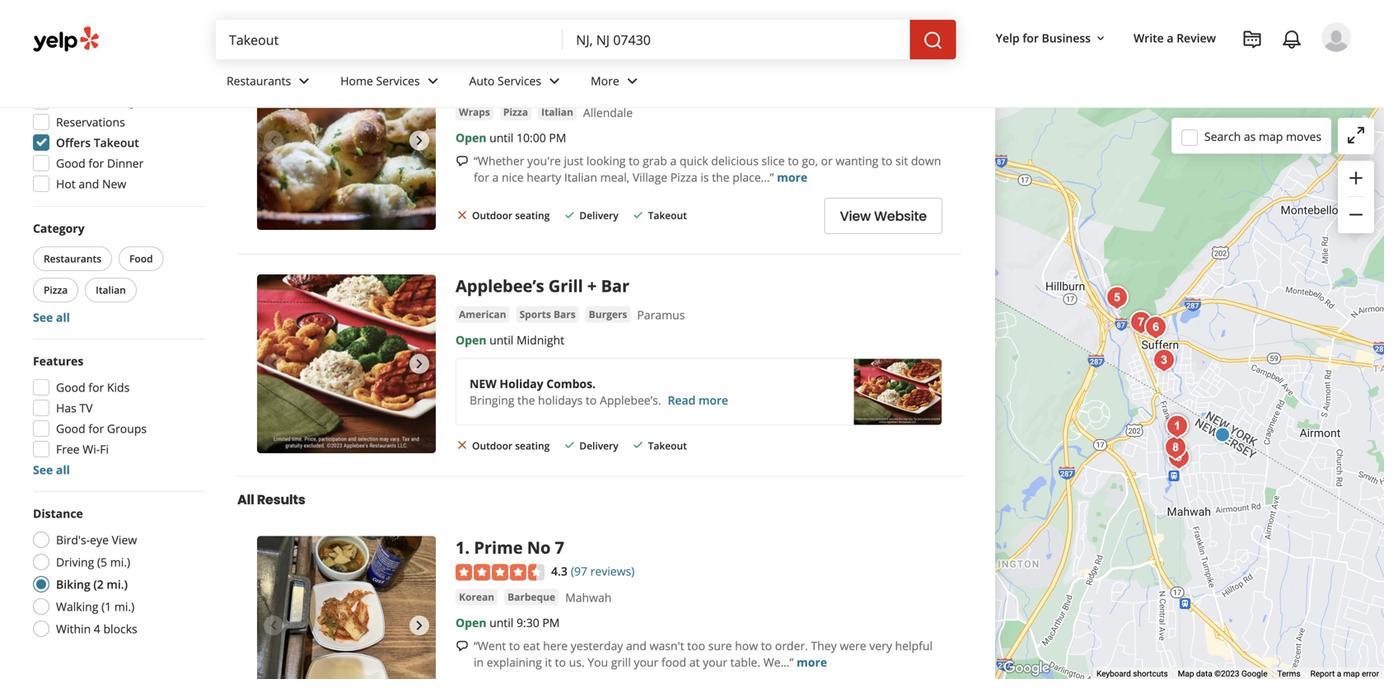 Task type: describe. For each thing, give the bounding box(es) containing it.
projects image
[[1243, 30, 1263, 49]]

1 horizontal spatial view
[[840, 207, 871, 225]]

helpful
[[895, 638, 933, 653]]

sushigo image
[[1163, 441, 1196, 474]]

"whether you're just looking to grab a quick delicious slice to go, or wanting to sit down for a nice hearty italian meal, village pizza is the place…"
[[474, 153, 941, 185]]

2 your from the left
[[703, 654, 728, 670]]

keyboard shortcuts button
[[1097, 668, 1168, 679]]

0 vertical spatial italian
[[541, 105, 574, 118]]

italian inside "whether you're just looking to grab a quick delicious slice to go, or wanting to sit down for a nice hearty italian meal, village pizza is the place…"
[[564, 169, 597, 185]]

restaurants button
[[33, 246, 112, 271]]

mi.) for walking (1 mi.)
[[114, 599, 135, 614]]

mi.) for biking (2 mi.)
[[107, 577, 128, 592]]

allendale
[[583, 104, 633, 120]]

it
[[545, 654, 552, 670]]

for for kids
[[88, 380, 104, 395]]

for for business
[[1023, 30, 1039, 46]]

good for good for dinner
[[56, 155, 85, 171]]

tandoori bites image
[[1160, 431, 1193, 464]]

google image
[[1000, 658, 1054, 679]]

for for groups
[[88, 421, 104, 436]]

16 chevron down v2 image
[[1094, 32, 1108, 45]]

home services link
[[327, 59, 456, 107]]

burgers link
[[586, 306, 631, 322]]

american button
[[456, 306, 510, 322]]

slice
[[762, 153, 785, 168]]

until for village
[[490, 130, 514, 145]]

pizza inside pizza link
[[503, 105, 528, 118]]

16 checkmark v2 image for takeout
[[632, 208, 645, 222]]

sports bars link
[[516, 306, 579, 322]]

until for applebee's
[[490, 332, 514, 348]]

3.1
[[551, 78, 568, 94]]

more link
[[578, 59, 656, 107]]

korean link
[[456, 589, 498, 605]]

24 chevron down v2 image for home services
[[423, 71, 443, 91]]

10:00
[[517, 130, 546, 145]]

2 seating from the top
[[515, 439, 550, 452]]

(97
[[571, 563, 588, 579]]

tv
[[79, 400, 93, 416]]

0 horizontal spatial italian button
[[85, 278, 137, 302]]

all
[[237, 491, 254, 509]]

grill
[[611, 654, 631, 670]]

barbeque link
[[504, 589, 559, 605]]

has tv
[[56, 400, 93, 416]]

map
[[1178, 669, 1195, 679]]

(5
[[97, 554, 107, 570]]

free
[[56, 441, 80, 457]]

forgia brick oven pizzeria image
[[1140, 311, 1173, 344]]

the inside "whether you're just looking to grab a quick delicious slice to go, or wanting to sit down for a nice hearty italian meal, village pizza is the place…"
[[712, 169, 730, 185]]

2 16 close v2 image from the top
[[456, 439, 469, 452]]

american link
[[456, 306, 510, 322]]

hot and new
[[56, 176, 126, 192]]

new
[[470, 376, 497, 391]]

1 outdoor seating from the top
[[472, 209, 550, 222]]

applebee's
[[456, 274, 544, 297]]

option group containing distance
[[28, 505, 204, 642]]

paramus
[[637, 307, 685, 322]]

Near text field
[[576, 30, 897, 49]]

none field find
[[229, 30, 550, 49]]

open for applebee's
[[456, 332, 487, 348]]

sports
[[520, 307, 551, 321]]

driving (5 mi.)
[[56, 554, 130, 570]]

hearty
[[527, 169, 561, 185]]

2 vertical spatial italian
[[96, 283, 126, 297]]

expand map image
[[1347, 125, 1366, 145]]

bringing
[[470, 392, 515, 408]]

16 info v2 image
[[363, 8, 376, 21]]

report
[[1311, 669, 1335, 679]]

pm for open until 9:30 pm
[[543, 615, 560, 630]]

a down "whether
[[492, 169, 499, 185]]

sponsored
[[237, 5, 309, 24]]

1 seating from the top
[[515, 209, 550, 222]]

3 until from the top
[[490, 615, 514, 630]]

free wi-fi
[[56, 441, 109, 457]]

4.3
[[551, 563, 568, 579]]

group containing category
[[30, 220, 204, 326]]

notifications image
[[1282, 30, 1302, 49]]

for for dinner
[[88, 155, 104, 171]]

gary o. image
[[1322, 22, 1352, 52]]

biking
[[56, 577, 90, 592]]

outdoor for 2nd 16 close v2 icon
[[472, 439, 513, 452]]

a right grab
[[670, 153, 677, 168]]

results for sponsored results
[[311, 5, 360, 24]]

see all button for features
[[33, 462, 70, 478]]

explaining
[[487, 654, 542, 670]]

nice
[[502, 169, 524, 185]]

more link for order.
[[797, 654, 827, 670]]

blocks
[[103, 621, 137, 637]]

Find text field
[[229, 30, 550, 49]]

report a map error link
[[1311, 669, 1380, 679]]

fi
[[100, 441, 109, 457]]

for inside "whether you're just looking to grab a quick delicious slice to go, or wanting to sit down for a nice hearty italian meal, village pizza is the place…"
[[474, 169, 489, 185]]

we…"
[[764, 654, 794, 670]]

24 chevron down v2 image for more
[[623, 71, 643, 91]]

(109
[[571, 78, 594, 94]]

search as map moves
[[1205, 128, 1322, 144]]

all for category
[[56, 309, 70, 325]]

good for dinner
[[56, 155, 144, 171]]

wraps
[[459, 105, 490, 118]]

slideshow element for applebee's
[[257, 274, 436, 453]]

order.
[[775, 638, 808, 653]]

features
[[33, 353, 83, 369]]

see all button for category
[[33, 309, 70, 325]]

1 your from the left
[[634, 654, 659, 670]]

combos.
[[547, 376, 596, 391]]

mi.) for driving (5 mi.)
[[110, 554, 130, 570]]

to left grab
[[629, 153, 640, 168]]

open until midnight
[[456, 332, 565, 348]]

pizza inside "whether you're just looking to grab a quick delicious slice to go, or wanting to sit down for a nice hearty italian meal, village pizza is the place…"
[[671, 169, 698, 185]]

as
[[1244, 128, 1256, 144]]

distance
[[33, 506, 83, 521]]

.
[[465, 536, 470, 559]]

delivery for 2nd 16 close v2 icon
[[580, 439, 619, 452]]

open for village
[[456, 130, 487, 145]]

review
[[1177, 30, 1216, 46]]

reviews) for allendale
[[597, 78, 641, 94]]

offers takeout
[[56, 135, 139, 150]]

bird's-eye view
[[56, 532, 137, 548]]

good for kids
[[56, 380, 130, 395]]

a right the 'report'
[[1337, 669, 1342, 679]]

food
[[129, 252, 153, 265]]

no
[[527, 536, 551, 559]]

24 chevron down v2 image for restaurants
[[294, 71, 314, 91]]

very
[[870, 638, 892, 653]]

to right "it"
[[555, 654, 566, 670]]

16 speech v2 image
[[456, 155, 469, 168]]

more for slice
[[777, 169, 808, 185]]

taqueria america image
[[1125, 306, 1158, 339]]

in
[[474, 654, 484, 670]]

16 checkmark v2 image for delivery
[[563, 208, 576, 222]]

group containing suggested
[[28, 46, 204, 197]]

new holiday combos. bringing the holidays to applebee's. read more
[[470, 376, 729, 408]]

were
[[840, 638, 867, 653]]

read
[[668, 392, 696, 408]]

keyboard shortcuts
[[1097, 669, 1168, 679]]

good for good for groups
[[56, 421, 85, 436]]

business
[[1042, 30, 1091, 46]]

prime no 7 image
[[1161, 410, 1194, 443]]

+
[[588, 274, 597, 297]]

pm for open until 10:00 pm
[[549, 130, 567, 145]]

to right how
[[761, 638, 772, 653]]

groups
[[107, 421, 147, 436]]

services for home services
[[376, 73, 420, 89]]

4
[[94, 621, 100, 637]]

category
[[33, 220, 85, 236]]

here
[[543, 638, 568, 653]]

sure
[[708, 638, 732, 653]]

next image
[[410, 131, 429, 150]]

outdoor for first 16 close v2 icon
[[472, 209, 513, 222]]

restaurants for restaurants link
[[227, 73, 291, 89]]

yelp for business
[[996, 30, 1091, 46]]

3.1 star rating image
[[456, 79, 545, 95]]

fink's bbq and cheesesteak roadhouse image
[[1101, 281, 1134, 314]]

write
[[1134, 30, 1164, 46]]

see all for category
[[33, 309, 70, 325]]



Task type: vqa. For each thing, say whether or not it's contained in the screenshot.
Nadia A. Added 8 photos at left
no



Task type: locate. For each thing, give the bounding box(es) containing it.
food
[[662, 654, 687, 670]]

previous image for village pizza & pasta
[[264, 131, 284, 150]]

to left sit
[[882, 153, 893, 168]]

delivery for first 16 close v2 icon
[[580, 209, 619, 222]]

0 vertical spatial and
[[79, 176, 99, 192]]

takeout for first 16 close v2 icon
[[648, 209, 687, 222]]

auto services link
[[456, 59, 578, 107]]

within
[[56, 621, 91, 637]]

moves
[[1286, 128, 1322, 144]]

1 horizontal spatial services
[[498, 73, 542, 89]]

1 vertical spatial village
[[633, 169, 668, 185]]

0 horizontal spatial map
[[1259, 128, 1284, 144]]

1 horizontal spatial 16 checkmark v2 image
[[632, 439, 645, 452]]

previous image
[[264, 131, 284, 150], [264, 354, 284, 374]]

offers for offers delivery
[[56, 94, 90, 109]]

0 vertical spatial previous image
[[264, 131, 284, 150]]

sports bars
[[520, 307, 576, 321]]

0 vertical spatial next image
[[410, 354, 429, 374]]

3 good from the top
[[56, 421, 85, 436]]

see all for features
[[33, 462, 70, 478]]

1 none field from the left
[[229, 30, 550, 49]]

open up 16 speech v2 icon at the top of page
[[456, 130, 487, 145]]

2 see all from the top
[[33, 462, 70, 478]]

seating down hearty
[[515, 209, 550, 222]]

reservations
[[56, 114, 125, 130]]

2 services from the left
[[498, 73, 542, 89]]

0 horizontal spatial your
[[634, 654, 659, 670]]

error
[[1362, 669, 1380, 679]]

previous image
[[264, 616, 284, 636]]

to
[[629, 153, 640, 168], [788, 153, 799, 168], [882, 153, 893, 168], [586, 392, 597, 408], [509, 638, 520, 653], [761, 638, 772, 653], [555, 654, 566, 670]]

1 vertical spatial until
[[490, 332, 514, 348]]

just
[[564, 153, 584, 168]]

italian link
[[538, 104, 577, 120]]

new
[[102, 176, 126, 192]]

24 chevron down v2 image right more
[[623, 71, 643, 91]]

0 vertical spatial offers
[[56, 94, 90, 109]]

reviews) for mahwah
[[591, 563, 635, 579]]

restaurants for restaurants button
[[44, 252, 101, 265]]

0 horizontal spatial 24 chevron down v2 image
[[294, 71, 314, 91]]

2 vertical spatial takeout
[[648, 439, 687, 452]]

1 horizontal spatial map
[[1344, 669, 1360, 679]]

outdoor down bringing
[[472, 439, 513, 452]]

1 vertical spatial next image
[[410, 616, 429, 636]]

1 horizontal spatial none field
[[576, 30, 897, 49]]

all results
[[237, 491, 305, 509]]

all for features
[[56, 462, 70, 478]]

1 outdoor from the top
[[472, 209, 513, 222]]

pizza up open until 10:00 pm
[[503, 105, 528, 118]]

2 good from the top
[[56, 380, 85, 395]]

2 outdoor seating from the top
[[472, 439, 550, 452]]

0 vertical spatial more link
[[777, 169, 808, 185]]

home services
[[341, 73, 420, 89]]

offers for offers takeout
[[56, 135, 91, 150]]

0 vertical spatial takeout
[[94, 135, 139, 150]]

delivery up reservations
[[93, 94, 136, 109]]

delicious
[[711, 153, 759, 168]]

delivery down meal,
[[580, 209, 619, 222]]

the inside "new holiday combos. bringing the holidays to applebee's. read more"
[[518, 392, 535, 408]]

1 open from the top
[[456, 130, 487, 145]]

view right eye
[[112, 532, 137, 548]]

group containing features
[[28, 353, 204, 478]]

2 see from the top
[[33, 462, 53, 478]]

pm down italian link on the left
[[549, 130, 567, 145]]

delivery
[[93, 94, 136, 109], [580, 209, 619, 222], [580, 439, 619, 452]]

more link down they
[[797, 654, 827, 670]]

1 horizontal spatial and
[[626, 638, 647, 653]]

restaurants inside business categories element
[[227, 73, 291, 89]]

"went
[[474, 638, 506, 653]]

none field up business categories element
[[576, 30, 897, 49]]

see for category
[[33, 309, 53, 325]]

good for good for kids
[[56, 380, 85, 395]]

quick
[[680, 153, 709, 168]]

to down combos.
[[586, 392, 597, 408]]

24 chevron down v2 image left auto
[[423, 71, 443, 91]]

(109 reviews)
[[571, 78, 641, 94]]

midnight
[[517, 332, 565, 348]]

16 checkmark v2 image for takeout
[[632, 439, 645, 452]]

you
[[588, 654, 608, 670]]

4.3 star rating image
[[456, 564, 545, 580]]

auto
[[469, 73, 495, 89]]

1 previous image from the top
[[264, 131, 284, 150]]

village inside "whether you're just looking to grab a quick delicious slice to go, or wanting to sit down for a nice hearty italian meal, village pizza is the place…"
[[633, 169, 668, 185]]

pizza button inside group
[[33, 278, 78, 302]]

2 outdoor from the top
[[472, 439, 513, 452]]

pizza button down restaurants button
[[33, 278, 78, 302]]

1 vertical spatial map
[[1344, 669, 1360, 679]]

seating
[[515, 209, 550, 222], [515, 439, 550, 452]]

1 vertical spatial italian button
[[85, 278, 137, 302]]

italian
[[541, 105, 574, 118], [564, 169, 597, 185], [96, 283, 126, 297]]

results left 16 info v2 image
[[311, 5, 360, 24]]

korean
[[459, 590, 495, 604]]

has
[[56, 400, 76, 416]]

1 vertical spatial the
[[518, 392, 535, 408]]

2 none field from the left
[[576, 30, 897, 49]]

offers up reservations
[[56, 94, 90, 109]]

next image
[[410, 354, 429, 374], [410, 616, 429, 636]]

1 see all from the top
[[33, 309, 70, 325]]

until down american button
[[490, 332, 514, 348]]

see all
[[33, 309, 70, 325], [33, 462, 70, 478]]

0 horizontal spatial results
[[257, 491, 305, 509]]

16 speech v2 image
[[456, 640, 469, 653]]

see all button up features
[[33, 309, 70, 325]]

kids
[[107, 380, 130, 395]]

italian button down food button
[[85, 278, 137, 302]]

1 vertical spatial seating
[[515, 439, 550, 452]]

1 vertical spatial outdoor seating
[[472, 439, 550, 452]]

good up has tv at bottom
[[56, 380, 85, 395]]

next image for open until 9:30 pm
[[410, 616, 429, 636]]

seating down holidays
[[515, 439, 550, 452]]

user actions element
[[983, 21, 1375, 122]]

0 horizontal spatial 16 checkmark v2 image
[[563, 208, 576, 222]]

wasn't
[[650, 638, 684, 653]]

pizza button up open until 10:00 pm
[[500, 104, 532, 120]]

good up hot
[[56, 155, 85, 171]]

0 vertical spatial slideshow element
[[257, 51, 436, 230]]

your right grill
[[634, 654, 659, 670]]

all down free
[[56, 462, 70, 478]]

slideshow element
[[257, 51, 436, 230], [257, 274, 436, 453], [257, 536, 436, 679]]

2 all from the top
[[56, 462, 70, 478]]

1 horizontal spatial results
[[311, 5, 360, 24]]

0 vertical spatial map
[[1259, 128, 1284, 144]]

data
[[1197, 669, 1213, 679]]

more inside "new holiday combos. bringing the holidays to applebee's. read more"
[[699, 392, 729, 408]]

0 horizontal spatial restaurants
[[44, 252, 101, 265]]

0 vertical spatial village
[[456, 51, 511, 74]]

24 chevron down v2 image left home
[[294, 71, 314, 91]]

16 checkmark v2 image for delivery
[[563, 439, 576, 452]]

"whether
[[474, 153, 525, 168]]

0 vertical spatial pm
[[549, 130, 567, 145]]

bird's-
[[56, 532, 90, 548]]

2 vertical spatial until
[[490, 615, 514, 630]]

see all button down free
[[33, 462, 70, 478]]

0 horizontal spatial services
[[376, 73, 420, 89]]

2 slideshow element from the top
[[257, 274, 436, 453]]

2 next image from the top
[[410, 616, 429, 636]]

barbeque
[[508, 590, 556, 604]]

applebee's.
[[600, 392, 661, 408]]

map left "error"
[[1344, 669, 1360, 679]]

1 vertical spatial slideshow element
[[257, 274, 436, 453]]

shortcuts
[[1133, 669, 1168, 679]]

1 vertical spatial restaurants
[[44, 252, 101, 265]]

more link
[[777, 169, 808, 185], [797, 654, 827, 670]]

1 slideshow element from the top
[[257, 51, 436, 230]]

1 vertical spatial 16 checkmark v2 image
[[563, 439, 576, 452]]

1 vertical spatial good
[[56, 380, 85, 395]]

see up distance
[[33, 462, 53, 478]]

restaurants down sponsored
[[227, 73, 291, 89]]

1 vertical spatial see all
[[33, 462, 70, 478]]

more for how
[[797, 654, 827, 670]]

1 vertical spatial previous image
[[264, 354, 284, 374]]

see up features
[[33, 309, 53, 325]]

(2
[[93, 577, 104, 592]]

1 horizontal spatial your
[[703, 654, 728, 670]]

None search field
[[216, 20, 960, 59]]

mahwah
[[565, 590, 612, 605]]

good up free
[[56, 421, 85, 436]]

pizza inside group
[[44, 283, 68, 297]]

0 vertical spatial more
[[777, 169, 808, 185]]

italian down 'just'
[[564, 169, 597, 185]]

restaurants
[[227, 73, 291, 89], [44, 252, 101, 265]]

takeout down the read
[[648, 439, 687, 452]]

0 vertical spatial view
[[840, 207, 871, 225]]

7
[[555, 536, 565, 559]]

16 checkmark v2 image
[[563, 208, 576, 222], [632, 439, 645, 452]]

view website link
[[825, 198, 943, 234]]

0 horizontal spatial village
[[456, 51, 511, 74]]

until up "whether
[[490, 130, 514, 145]]

for left kids
[[88, 380, 104, 395]]

and inside group
[[79, 176, 99, 192]]

0 vertical spatial 16 checkmark v2 image
[[563, 208, 576, 222]]

1 see all button from the top
[[33, 309, 70, 325]]

1 vertical spatial pizza button
[[33, 278, 78, 302]]

write a review link
[[1127, 23, 1223, 53]]

1 horizontal spatial the
[[712, 169, 730, 185]]

a right write
[[1167, 30, 1174, 46]]

2 open from the top
[[456, 332, 487, 348]]

wanting
[[836, 153, 879, 168]]

more link for go,
[[777, 169, 808, 185]]

0 horizontal spatial 16 checkmark v2 image
[[563, 439, 576, 452]]

keyboard
[[1097, 669, 1131, 679]]

0 vertical spatial see
[[33, 309, 53, 325]]

map region
[[805, 0, 1385, 679]]

1
[[456, 536, 465, 559]]

2 vertical spatial delivery
[[580, 439, 619, 452]]

24 chevron down v2 image
[[545, 71, 565, 91]]

village pizza & pasta
[[456, 51, 623, 74]]

previous image for applebee's grill + bar
[[264, 354, 284, 374]]

zoom out image
[[1347, 205, 1366, 225]]

2 previous image from the top
[[264, 354, 284, 374]]

24 chevron down v2 image inside the home services link
[[423, 71, 443, 91]]

for inside yelp for business button
[[1023, 30, 1039, 46]]

0 vertical spatial pizza button
[[500, 104, 532, 120]]

1 . prime no 7
[[456, 536, 565, 559]]

and inside "went to eat here yesterday and wasn't too sure how to order. they were very helpful in explaining it to us. you grill your food at your table. we…"
[[626, 638, 647, 653]]

see all down free
[[33, 462, 70, 478]]

mi.) right (5
[[110, 554, 130, 570]]

1 horizontal spatial village
[[633, 169, 668, 185]]

until up "went
[[490, 615, 514, 630]]

to left go,
[[788, 153, 799, 168]]

results for all results
[[257, 491, 305, 509]]

0 vertical spatial 16 close v2 image
[[456, 208, 469, 222]]

0 vertical spatial 16 checkmark v2 image
[[632, 208, 645, 222]]

search image
[[924, 31, 943, 50]]

none field the near
[[576, 30, 897, 49]]

1 vertical spatial see all button
[[33, 462, 70, 478]]

2 vertical spatial more
[[797, 654, 827, 670]]

0 vertical spatial open
[[456, 130, 487, 145]]

1 vertical spatial italian
[[564, 169, 597, 185]]

1 vertical spatial all
[[56, 462, 70, 478]]

more right the read
[[699, 392, 729, 408]]

(109 reviews) link
[[571, 77, 641, 94]]

0 vertical spatial the
[[712, 169, 730, 185]]

0 horizontal spatial none field
[[229, 30, 550, 49]]

1 vertical spatial results
[[257, 491, 305, 509]]

next image for open until midnight
[[410, 354, 429, 374]]

auto services
[[469, 73, 542, 89]]

map right as
[[1259, 128, 1284, 144]]

for down "whether
[[474, 169, 489, 185]]

pizza down quick
[[671, 169, 698, 185]]

eat
[[523, 638, 540, 653]]

16 checkmark v2 image down holidays
[[563, 439, 576, 452]]

16 checkmark v2 image down applebee's.
[[632, 439, 645, 452]]

1 horizontal spatial 24 chevron down v2 image
[[423, 71, 443, 91]]

burgers button
[[586, 306, 631, 322]]

0 vertical spatial reviews)
[[597, 78, 641, 94]]

more down they
[[797, 654, 827, 670]]

1 services from the left
[[376, 73, 420, 89]]

2 until from the top
[[490, 332, 514, 348]]

1 16 close v2 image from the top
[[456, 208, 469, 222]]

results right all
[[257, 491, 305, 509]]

too
[[687, 638, 706, 653]]

bars
[[554, 307, 576, 321]]

italian down food button
[[96, 283, 126, 297]]

more link down go,
[[777, 169, 808, 185]]

the down holiday
[[518, 392, 535, 408]]

table.
[[731, 654, 761, 670]]

1 good from the top
[[56, 155, 85, 171]]

none field down 16 info v2 image
[[229, 30, 550, 49]]

1 horizontal spatial restaurants
[[227, 73, 291, 89]]

0 horizontal spatial and
[[79, 176, 99, 192]]

2 offers from the top
[[56, 135, 91, 150]]

16 checkmark v2 image
[[632, 208, 645, 222], [563, 439, 576, 452]]

1 next image from the top
[[410, 354, 429, 374]]

open until 10:00 pm
[[456, 130, 567, 145]]

group
[[28, 46, 204, 197], [1338, 161, 1375, 233], [30, 220, 204, 326], [28, 353, 204, 478]]

search
[[1205, 128, 1241, 144]]

business categories element
[[213, 59, 1352, 107]]

for up wi-
[[88, 421, 104, 436]]

slideshow element for village
[[257, 51, 436, 230]]

see for features
[[33, 462, 53, 478]]

or
[[821, 153, 833, 168]]

services for auto services
[[498, 73, 542, 89]]

24 chevron down v2 image inside restaurants link
[[294, 71, 314, 91]]

1 see from the top
[[33, 309, 53, 325]]

option group
[[28, 505, 204, 642]]

0 horizontal spatial pizza button
[[33, 278, 78, 302]]

offers down reservations
[[56, 135, 91, 150]]

1 vertical spatial and
[[626, 638, 647, 653]]

for right yelp on the right top of page
[[1023, 30, 1039, 46]]

and right hot
[[79, 176, 99, 192]]

yelp
[[996, 30, 1020, 46]]

24 chevron down v2 image
[[294, 71, 314, 91], [423, 71, 443, 91], [623, 71, 643, 91]]

24 chevron down v2 image inside more link
[[623, 71, 643, 91]]

to up explaining
[[509, 638, 520, 653]]

village down grab
[[633, 169, 668, 185]]

village
[[456, 51, 511, 74], [633, 169, 668, 185]]

16 close v2 image
[[456, 208, 469, 222], [456, 439, 469, 452]]

0 vertical spatial mi.)
[[110, 554, 130, 570]]

outdoor seating down bringing
[[472, 439, 550, 452]]

takeout down grab
[[648, 209, 687, 222]]

see all up features
[[33, 309, 70, 325]]

reviews) up allendale
[[597, 78, 641, 94]]

view left website on the top right
[[840, 207, 871, 225]]

1 until from the top
[[490, 130, 514, 145]]

open up 16 speech v2 image
[[456, 615, 487, 630]]

0 horizontal spatial view
[[112, 532, 137, 548]]

results
[[311, 5, 360, 24], [257, 491, 305, 509]]

wi-
[[83, 441, 100, 457]]

0 vertical spatial seating
[[515, 209, 550, 222]]

delivery inside group
[[93, 94, 136, 109]]

down
[[911, 153, 941, 168]]

outdoor down nice
[[472, 209, 513, 222]]

mi.) right (2
[[107, 577, 128, 592]]

0 vertical spatial good
[[56, 155, 85, 171]]

1 vertical spatial 16 close v2 image
[[456, 439, 469, 452]]

0 vertical spatial see all button
[[33, 309, 70, 325]]

biking (2 mi.)
[[56, 577, 128, 592]]

takeout up dinner
[[94, 135, 139, 150]]

1 all from the top
[[56, 309, 70, 325]]

0 vertical spatial see all
[[33, 309, 70, 325]]

el azteca mexican restaurant image
[[1161, 410, 1194, 443]]

16 checkmark v2 image down 'just'
[[563, 208, 576, 222]]

0 vertical spatial results
[[311, 5, 360, 24]]

0 vertical spatial italian button
[[538, 104, 577, 120]]

pizza left '&'
[[515, 51, 556, 74]]

more down go,
[[777, 169, 808, 185]]

good
[[56, 155, 85, 171], [56, 380, 85, 395], [56, 421, 85, 436]]

16 checkmark v2 image down grab
[[632, 208, 645, 222]]

to inside "new holiday combos. bringing the holidays to applebee's. read more"
[[586, 392, 597, 408]]

the right is
[[712, 169, 730, 185]]

italian button down 3.1
[[538, 104, 577, 120]]

2 24 chevron down v2 image from the left
[[423, 71, 443, 91]]

1 horizontal spatial pizza button
[[500, 104, 532, 120]]

offers delivery
[[56, 94, 136, 109]]

None field
[[229, 30, 550, 49], [576, 30, 897, 49]]

"went to eat here yesterday and wasn't too sure how to order. they were very helpful in explaining it to us. you grill your food at your table. we…"
[[474, 638, 933, 670]]

map
[[1259, 128, 1284, 144], [1344, 669, 1360, 679]]

0 vertical spatial outdoor
[[472, 209, 513, 222]]

1 vertical spatial offers
[[56, 135, 91, 150]]

3 slideshow element from the top
[[257, 536, 436, 679]]

bar
[[601, 274, 630, 297]]

mi.) right (1
[[114, 599, 135, 614]]

2 vertical spatial open
[[456, 615, 487, 630]]

2 horizontal spatial 24 chevron down v2 image
[[623, 71, 643, 91]]

0 horizontal spatial the
[[518, 392, 535, 408]]

pizza down restaurants button
[[44, 283, 68, 297]]

(97 reviews) link
[[571, 562, 635, 580]]

1 vertical spatial more
[[699, 392, 729, 408]]

village up "3.1 star rating" image
[[456, 51, 511, 74]]

0 vertical spatial until
[[490, 130, 514, 145]]

italian down 3.1
[[541, 105, 574, 118]]

2 vertical spatial mi.)
[[114, 599, 135, 614]]

your down the sure
[[703, 654, 728, 670]]

pm right 9:30
[[543, 615, 560, 630]]

view
[[840, 207, 871, 225], [112, 532, 137, 548]]

1 vertical spatial pm
[[543, 615, 560, 630]]

zoom in image
[[1347, 168, 1366, 188]]

looking
[[587, 153, 626, 168]]

3 open from the top
[[456, 615, 487, 630]]

google
[[1242, 669, 1268, 679]]

9:30
[[517, 615, 540, 630]]

2 vertical spatial slideshow element
[[257, 536, 436, 679]]

1 horizontal spatial 16 checkmark v2 image
[[632, 208, 645, 222]]

1 horizontal spatial italian button
[[538, 104, 577, 120]]

0 vertical spatial restaurants
[[227, 73, 291, 89]]

food button
[[119, 246, 164, 271]]

prime no 7 link
[[474, 536, 565, 559]]

1 vertical spatial 16 checkmark v2 image
[[632, 439, 645, 452]]

and up grill
[[626, 638, 647, 653]]

1 vertical spatial see
[[33, 462, 53, 478]]

0 vertical spatial all
[[56, 309, 70, 325]]

outdoor seating down nice
[[472, 209, 550, 222]]

reviews) right (97
[[591, 563, 635, 579]]

restaurants inside button
[[44, 252, 101, 265]]

the
[[712, 169, 730, 185], [518, 392, 535, 408]]

takeout
[[94, 135, 139, 150], [648, 209, 687, 222], [648, 439, 687, 452]]

hot
[[56, 176, 76, 192]]

view inside option group
[[112, 532, 137, 548]]

all up features
[[56, 309, 70, 325]]

open down american 'link'
[[456, 332, 487, 348]]

b-balls meatballs image
[[1148, 344, 1181, 377]]

3 24 chevron down v2 image from the left
[[623, 71, 643, 91]]

see
[[33, 309, 53, 325], [33, 462, 53, 478]]

1 vertical spatial delivery
[[580, 209, 619, 222]]

map for error
[[1344, 669, 1360, 679]]

outdoor seating
[[472, 209, 550, 222], [472, 439, 550, 452]]

1 offers from the top
[[56, 94, 90, 109]]

2 see all button from the top
[[33, 462, 70, 478]]

map for moves
[[1259, 128, 1284, 144]]

takeout for 2nd 16 close v2 icon
[[648, 439, 687, 452]]

1 vertical spatial open
[[456, 332, 487, 348]]

for down offers takeout
[[88, 155, 104, 171]]

meal,
[[600, 169, 630, 185]]

takeout inside group
[[94, 135, 139, 150]]

yelp for business button
[[989, 23, 1114, 53]]

restaurants down category on the top left of the page
[[44, 252, 101, 265]]

1 vertical spatial outdoor
[[472, 439, 513, 452]]

delivery down "new holiday combos. bringing the holidays to applebee's. read more"
[[580, 439, 619, 452]]

1 24 chevron down v2 image from the left
[[294, 71, 314, 91]]



